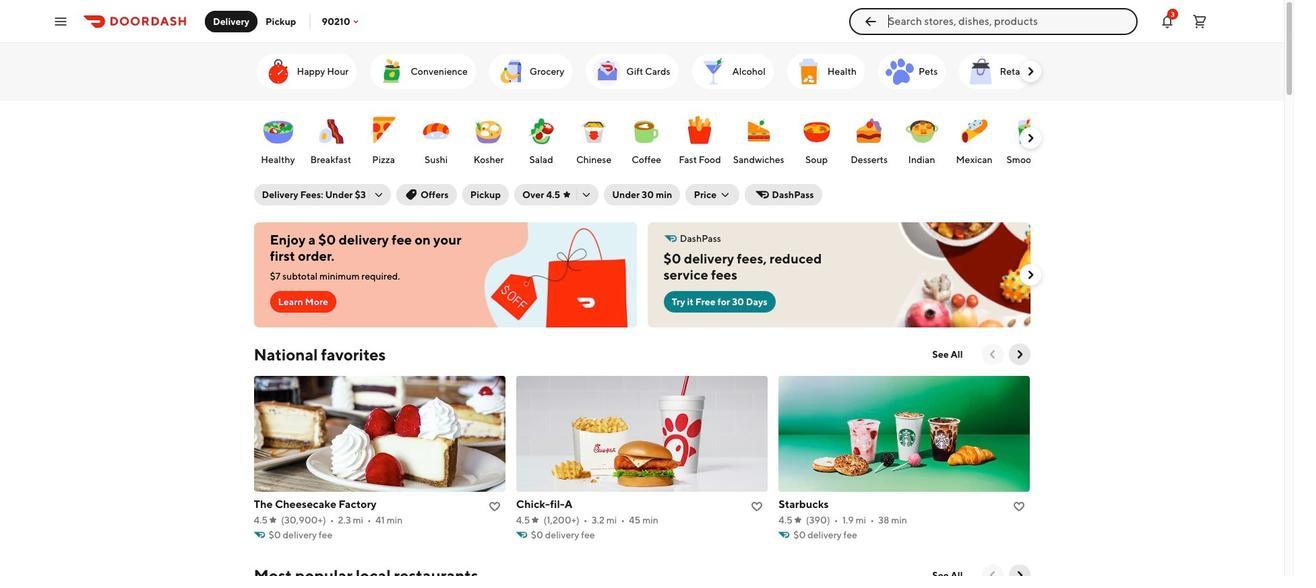 Task type: locate. For each thing, give the bounding box(es) containing it.
next button of carousel image
[[1013, 348, 1026, 361], [1013, 569, 1026, 576]]

2 previous button of carousel image from the top
[[986, 569, 999, 576]]

next button of carousel image
[[1023, 65, 1037, 78], [1023, 131, 1037, 145], [1023, 268, 1037, 282]]

previous button of carousel image
[[986, 348, 999, 361], [986, 569, 999, 576]]

2 vertical spatial next button of carousel image
[[1023, 268, 1037, 282]]

return from search image
[[863, 13, 879, 29]]

0 items, open order cart image
[[1192, 13, 1208, 29]]

3 next button of carousel image from the top
[[1023, 268, 1037, 282]]

1 vertical spatial previous button of carousel image
[[986, 569, 999, 576]]

1 vertical spatial next button of carousel image
[[1023, 131, 1037, 145]]

alcohol image
[[697, 55, 730, 88]]

1 next button of carousel image from the top
[[1023, 65, 1037, 78]]

0 vertical spatial next button of carousel image
[[1023, 65, 1037, 78]]

notification bell image
[[1159, 13, 1175, 29]]

1 vertical spatial next button of carousel image
[[1013, 569, 1026, 576]]

1 previous button of carousel image from the top
[[986, 348, 999, 361]]

0 vertical spatial next button of carousel image
[[1013, 348, 1026, 361]]

convenience image
[[376, 55, 408, 88]]

open menu image
[[53, 13, 69, 29]]

0 vertical spatial previous button of carousel image
[[986, 348, 999, 361]]

happy hour image
[[262, 55, 294, 88]]



Task type: vqa. For each thing, say whether or not it's contained in the screenshot.
'Pets' icon
yes



Task type: describe. For each thing, give the bounding box(es) containing it.
grocery image
[[495, 55, 527, 88]]

gift cards image
[[591, 55, 624, 88]]

health image
[[793, 55, 825, 88]]

2 next button of carousel image from the top
[[1023, 131, 1037, 145]]

Store search: begin typing to search for stores available on DoorDash text field
[[888, 14, 1130, 29]]

previous button of carousel image for 2nd next button of carousel icon
[[986, 569, 999, 576]]

2 next button of carousel image from the top
[[1013, 569, 1026, 576]]

retail image
[[965, 55, 997, 88]]

previous button of carousel image for first next button of carousel icon from the top of the page
[[986, 348, 999, 361]]

1 next button of carousel image from the top
[[1013, 348, 1026, 361]]

pets image
[[884, 55, 916, 88]]



